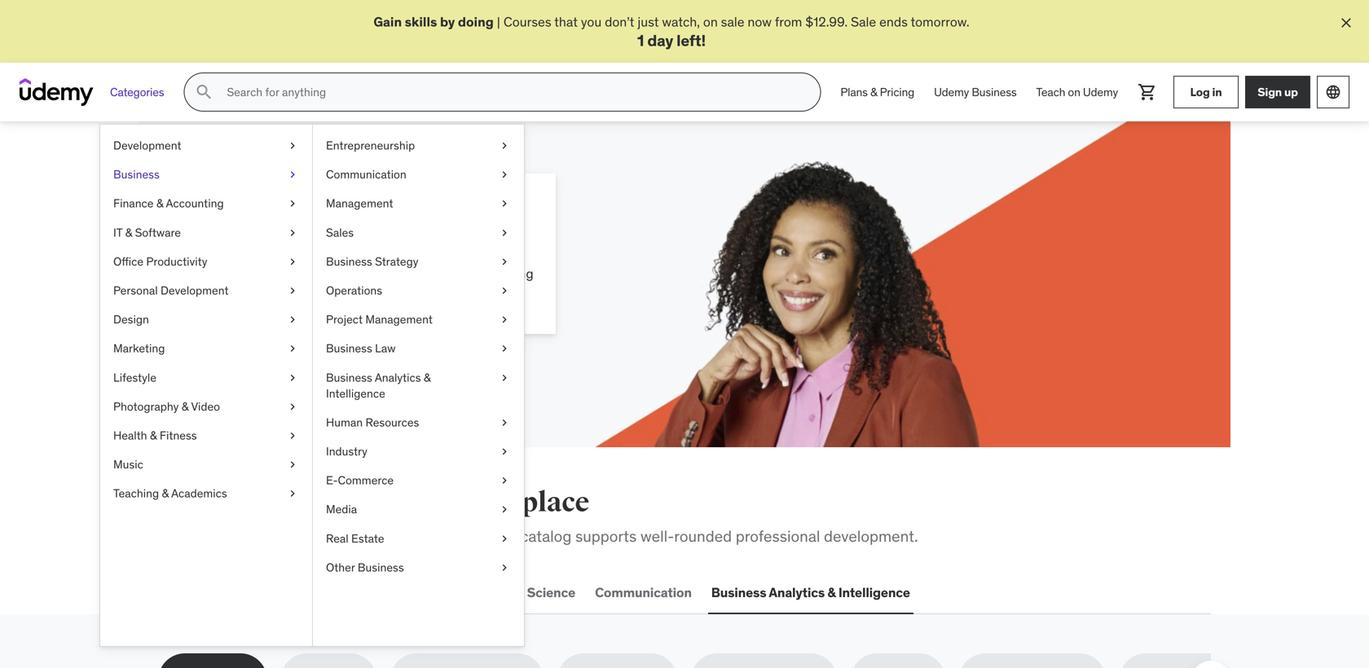 Task type: locate. For each thing, give the bounding box(es) containing it.
tomorrow. up udemy business
[[911, 13, 970, 30]]

business analytics & intelligence down the professional
[[711, 585, 910, 601]]

1 horizontal spatial tomorrow.
[[911, 13, 970, 30]]

it
[[113, 225, 122, 240], [293, 585, 304, 601]]

0 vertical spatial communication
[[326, 167, 407, 182]]

sale inside the gain skills by doing | courses that you don't just watch, on sale now from $12.99. sale ends tomorrow. 1 day left!
[[851, 13, 877, 30]]

business analytics & intelligence button
[[708, 574, 914, 613]]

$12.99. for |
[[806, 13, 848, 30]]

personal development link
[[100, 276, 312, 306]]

strategy
[[375, 254, 419, 269]]

0 vertical spatial sale
[[851, 13, 877, 30]]

xsmall image for it & software
[[286, 225, 299, 241]]

1 horizontal spatial business analytics & intelligence
[[711, 585, 910, 601]]

real estate link
[[313, 525, 524, 554]]

& right plans at top
[[871, 85, 877, 99]]

1 horizontal spatial $12.99.
[[806, 13, 848, 30]]

1
[[637, 30, 644, 50]]

& for video
[[182, 399, 189, 414]]

$12.99. inside 'learn, practice, succeed (and save) courses for every skill in your learning journey, starting at $12.99. sale ends tomorrow.'
[[231, 284, 274, 300]]

from
[[158, 527, 194, 546]]

0 horizontal spatial sale
[[277, 284, 302, 300]]

business down rounded
[[711, 585, 767, 601]]

2 vertical spatial in
[[440, 486, 465, 520]]

xsmall image for real estate
[[498, 531, 511, 547]]

1 horizontal spatial skills
[[323, 527, 357, 546]]

xsmall image for office productivity
[[286, 254, 299, 270]]

0 vertical spatial it
[[113, 225, 122, 240]]

courses inside the gain skills by doing | courses that you don't just watch, on sale now from $12.99. sale ends tomorrow. 1 day left!
[[504, 13, 552, 30]]

communication inside "link"
[[326, 167, 407, 182]]

udemy left shopping cart with 0 items image
[[1083, 85, 1118, 99]]

it inside button
[[293, 585, 304, 601]]

you
[[581, 13, 602, 30], [322, 486, 368, 520]]

real estate
[[326, 532, 384, 546]]

1 horizontal spatial in
[[440, 486, 465, 520]]

business analytics & intelligence for "business analytics & intelligence" button
[[711, 585, 910, 601]]

it up office at the top
[[113, 225, 122, 240]]

xsmall image inside management "link"
[[498, 196, 511, 212]]

tomorrow. for |
[[911, 13, 970, 30]]

0 vertical spatial you
[[581, 13, 602, 30]]

all the skills you need in one place from critical workplace skills to technical topics, our catalog supports well-rounded professional development.
[[158, 486, 918, 546]]

xsmall image inside business analytics & intelligence link
[[498, 370, 511, 386]]

udemy right pricing at the top right of the page
[[934, 85, 969, 99]]

log
[[1191, 85, 1210, 99]]

xsmall image for design
[[286, 312, 299, 328]]

intelligence up "human"
[[326, 386, 385, 401]]

business inside "link"
[[113, 167, 160, 182]]

2 udemy from the left
[[1083, 85, 1118, 99]]

xsmall image inside business law link
[[498, 341, 511, 357]]

0 horizontal spatial it
[[113, 225, 122, 240]]

xsmall image inside sales link
[[498, 225, 511, 241]]

it left certifications
[[293, 585, 304, 601]]

data
[[496, 585, 524, 601]]

sale
[[851, 13, 877, 30], [277, 284, 302, 300]]

resources
[[366, 415, 419, 430]]

0 horizontal spatial intelligence
[[326, 386, 385, 401]]

business down project on the left
[[326, 341, 372, 356]]

ends for |
[[880, 13, 908, 30]]

2 horizontal spatial in
[[1213, 85, 1222, 99]]

tomorrow. inside 'learn, practice, succeed (and save) courses for every skill in your learning journey, starting at $12.99. sale ends tomorrow.'
[[337, 284, 396, 300]]

xsmall image for industry
[[498, 444, 511, 460]]

intelligence down 'development.'
[[839, 585, 910, 601]]

development down office productivity link
[[161, 283, 229, 298]]

1 vertical spatial ends
[[306, 284, 334, 300]]

& for academics
[[162, 487, 169, 501]]

in right log
[[1213, 85, 1222, 99]]

sale inside 'learn, practice, succeed (and save) courses for every skill in your learning journey, starting at $12.99. sale ends tomorrow.'
[[277, 284, 302, 300]]

skills left by
[[405, 13, 437, 30]]

xsmall image inside 'media' link
[[498, 502, 511, 518]]

management inside 'link'
[[366, 312, 433, 327]]

analytics down the professional
[[769, 585, 825, 601]]

1 vertical spatial skills
[[247, 486, 317, 520]]

plans & pricing
[[841, 85, 915, 99]]

operations link
[[313, 276, 524, 306]]

personal development
[[113, 283, 229, 298]]

one
[[470, 486, 517, 520]]

sale up plans at top
[[851, 13, 877, 30]]

xsmall image for media
[[498, 502, 511, 518]]

every
[[287, 266, 318, 282]]

data science
[[496, 585, 576, 601]]

0 vertical spatial analytics
[[375, 370, 421, 385]]

development down 'categories' dropdown button
[[113, 138, 181, 153]]

finance
[[113, 196, 154, 211]]

business up the finance
[[113, 167, 160, 182]]

& right health
[[150, 428, 157, 443]]

courses inside 'learn, practice, succeed (and save) courses for every skill in your learning journey, starting at $12.99. sale ends tomorrow.'
[[217, 266, 265, 282]]

operations
[[326, 283, 382, 298]]

skills down media
[[323, 527, 357, 546]]

business analytics & intelligence link
[[313, 364, 524, 409]]

1 horizontal spatial it
[[293, 585, 304, 601]]

udemy inside "link"
[[934, 85, 969, 99]]

0 vertical spatial development
[[113, 138, 181, 153]]

media
[[326, 503, 357, 517]]

0 horizontal spatial on
[[703, 13, 718, 30]]

$12.99.
[[806, 13, 848, 30], [231, 284, 274, 300]]

1 vertical spatial it
[[293, 585, 304, 601]]

0 vertical spatial courses
[[504, 13, 552, 30]]

software
[[135, 225, 181, 240]]

it & software
[[113, 225, 181, 240]]

management
[[326, 196, 393, 211], [366, 312, 433, 327]]

at
[[217, 284, 228, 300]]

you inside the gain skills by doing | courses that you don't just watch, on sale now from $12.99. sale ends tomorrow. 1 day left!
[[581, 13, 602, 30]]

1 horizontal spatial analytics
[[769, 585, 825, 601]]

intelligence
[[326, 386, 385, 401], [839, 585, 910, 601]]

xsmall image inside lifestyle link
[[286, 370, 299, 386]]

log in link
[[1174, 76, 1239, 109]]

courses
[[504, 13, 552, 30], [217, 266, 265, 282]]

xsmall image
[[498, 138, 511, 154], [286, 167, 299, 183], [286, 196, 299, 212], [286, 225, 299, 241], [498, 283, 511, 299], [498, 312, 511, 328], [286, 341, 299, 357], [498, 370, 511, 386], [286, 399, 299, 415], [286, 428, 299, 444], [498, 444, 511, 460], [286, 457, 299, 473], [498, 473, 511, 489], [286, 486, 299, 502], [498, 502, 511, 518], [498, 560, 511, 576]]

communication button
[[592, 574, 695, 613]]

1 udemy from the left
[[934, 85, 969, 99]]

sale down every
[[277, 284, 302, 300]]

now
[[748, 13, 772, 30]]

0 horizontal spatial communication
[[326, 167, 407, 182]]

xsmall image for other business
[[498, 560, 511, 576]]

xsmall image for management
[[498, 196, 511, 212]]

0 vertical spatial ends
[[880, 13, 908, 30]]

1 horizontal spatial communication
[[595, 585, 692, 601]]

xsmall image
[[286, 138, 299, 154], [498, 167, 511, 183], [498, 196, 511, 212], [498, 225, 511, 241], [286, 254, 299, 270], [498, 254, 511, 270], [286, 283, 299, 299], [286, 312, 299, 328], [498, 341, 511, 357], [286, 370, 299, 386], [498, 415, 511, 431], [498, 531, 511, 547]]

1 vertical spatial communication
[[595, 585, 692, 601]]

law
[[375, 341, 396, 356]]

0 horizontal spatial courses
[[217, 266, 265, 282]]

you right "that"
[[581, 13, 602, 30]]

xsmall image inside 'entrepreneurship' 'link'
[[498, 138, 511, 154]]

business analytics & intelligence inside button
[[711, 585, 910, 601]]

xsmall image for entrepreneurship
[[498, 138, 511, 154]]

tomorrow. down your
[[337, 284, 396, 300]]

tomorrow. inside the gain skills by doing | courses that you don't just watch, on sale now from $12.99. sale ends tomorrow. 1 day left!
[[911, 13, 970, 30]]

udemy business link
[[925, 73, 1027, 112]]

tomorrow.
[[911, 13, 970, 30], [337, 284, 396, 300]]

& right teaching
[[162, 487, 169, 501]]

xsmall image inside it & software link
[[286, 225, 299, 241]]

1 horizontal spatial sale
[[851, 13, 877, 30]]

entrepreneurship link
[[313, 131, 524, 160]]

communication down well-
[[595, 585, 692, 601]]

1 vertical spatial sale
[[277, 284, 302, 300]]

development.
[[824, 527, 918, 546]]

& left 'video'
[[182, 399, 189, 414]]

0 vertical spatial intelligence
[[326, 386, 385, 401]]

0 vertical spatial business analytics & intelligence
[[326, 370, 431, 401]]

e-
[[326, 473, 338, 488]]

intelligence inside business analytics & intelligence
[[326, 386, 385, 401]]

music link
[[100, 451, 312, 480]]

teach on udemy
[[1037, 85, 1118, 99]]

xsmall image inside the business "link"
[[286, 167, 299, 183]]

business inside other business 'link'
[[358, 561, 404, 575]]

development
[[113, 138, 181, 153], [161, 283, 229, 298]]

$12.99. inside the gain skills by doing | courses that you don't just watch, on sale now from $12.99. sale ends tomorrow. 1 day left!
[[806, 13, 848, 30]]

business analytics & intelligence for business analytics & intelligence link
[[326, 370, 431, 401]]

xsmall image inside personal development link
[[286, 283, 299, 299]]

$12.99. down for
[[231, 284, 274, 300]]

that
[[554, 13, 578, 30]]

analytics inside button
[[769, 585, 825, 601]]

personal
[[113, 283, 158, 298]]

workplace
[[248, 527, 319, 546]]

business strategy
[[326, 254, 419, 269]]

& for software
[[125, 225, 132, 240]]

1 vertical spatial business analytics & intelligence
[[711, 585, 910, 601]]

business left teach
[[972, 85, 1017, 99]]

xsmall image for operations
[[498, 283, 511, 299]]

ends up pricing at the top right of the page
[[880, 13, 908, 30]]

xsmall image inside health & fitness link
[[286, 428, 299, 444]]

communication
[[326, 167, 407, 182], [595, 585, 692, 601]]

xsmall image inside design link
[[286, 312, 299, 328]]

1 horizontal spatial ends
[[880, 13, 908, 30]]

xsmall image inside other business 'link'
[[498, 560, 511, 576]]

business down the estate
[[358, 561, 404, 575]]

& right the finance
[[156, 196, 163, 211]]

0 vertical spatial $12.99.
[[806, 13, 848, 30]]

0 horizontal spatial tomorrow.
[[337, 284, 396, 300]]

xsmall image inside project management 'link'
[[498, 312, 511, 328]]

xsmall image inside human resources link
[[498, 415, 511, 431]]

1 vertical spatial courses
[[217, 266, 265, 282]]

industry link
[[313, 438, 524, 467]]

0 horizontal spatial skills
[[247, 486, 317, 520]]

xsmall image inside office productivity link
[[286, 254, 299, 270]]

intelligence inside button
[[839, 585, 910, 601]]

teaching
[[113, 487, 159, 501]]

communication inside button
[[595, 585, 692, 601]]

skills up workplace
[[247, 486, 317, 520]]

analytics inside business analytics & intelligence
[[375, 370, 421, 385]]

1 vertical spatial on
[[1068, 85, 1081, 99]]

& for pricing
[[871, 85, 877, 99]]

log in
[[1191, 85, 1222, 99]]

intelligence for "business analytics & intelligence" button
[[839, 585, 910, 601]]

on inside the gain skills by doing | courses that you don't just watch, on sale now from $12.99. sale ends tomorrow. 1 day left!
[[703, 13, 718, 30]]

ends inside 'learn, practice, succeed (and save) courses for every skill in your learning journey, starting at $12.99. sale ends tomorrow.'
[[306, 284, 334, 300]]

in up topics, at left
[[440, 486, 465, 520]]

real
[[326, 532, 349, 546]]

xsmall image for sales
[[498, 225, 511, 241]]

critical
[[198, 527, 244, 546]]

xsmall image inside business strategy 'link'
[[498, 254, 511, 270]]

teaching & academics link
[[100, 480, 312, 509]]

lifestyle
[[113, 370, 156, 385]]

courses right | at the top of page
[[504, 13, 552, 30]]

xsmall image inside real estate link
[[498, 531, 511, 547]]

intelligence for business analytics & intelligence link
[[326, 386, 385, 401]]

0 vertical spatial management
[[326, 196, 393, 211]]

1 vertical spatial you
[[322, 486, 368, 520]]

xsmall image inside operations link
[[498, 283, 511, 299]]

xsmall image inside e-commerce link
[[498, 473, 511, 489]]

0 horizontal spatial udemy
[[934, 85, 969, 99]]

industry
[[326, 444, 368, 459]]

courses up at
[[217, 266, 265, 282]]

0 vertical spatial tomorrow.
[[911, 13, 970, 30]]

udemy
[[934, 85, 969, 99], [1083, 85, 1118, 99]]

academics
[[171, 487, 227, 501]]

tomorrow. for save)
[[337, 284, 396, 300]]

human
[[326, 415, 363, 430]]

& up office at the top
[[125, 225, 132, 240]]

1 vertical spatial management
[[366, 312, 433, 327]]

on right teach
[[1068, 85, 1081, 99]]

xsmall image inside communication "link"
[[498, 167, 511, 183]]

submit search image
[[194, 82, 214, 102]]

1 vertical spatial $12.99.
[[231, 284, 274, 300]]

1 vertical spatial analytics
[[769, 585, 825, 601]]

0 horizontal spatial business analytics & intelligence
[[326, 370, 431, 401]]

courses for (and
[[217, 266, 265, 282]]

2 horizontal spatial skills
[[405, 13, 437, 30]]

management up the sales at the left of page
[[326, 196, 393, 211]]

$12.99. right from
[[806, 13, 848, 30]]

fitness
[[160, 428, 197, 443]]

1 vertical spatial intelligence
[[839, 585, 910, 601]]

1 vertical spatial in
[[347, 266, 358, 282]]

business law link
[[313, 335, 524, 364]]

business analytics & intelligence up human resources
[[326, 370, 431, 401]]

business down business law
[[326, 370, 372, 385]]

xsmall image inside photography & video link
[[286, 399, 299, 415]]

& down business law link
[[424, 370, 431, 385]]

sales
[[326, 225, 354, 240]]

development link
[[100, 131, 312, 160]]

music
[[113, 458, 143, 472]]

$12.99. for save)
[[231, 284, 274, 300]]

ends inside the gain skills by doing | courses that you don't just watch, on sale now from $12.99. sale ends tomorrow. 1 day left!
[[880, 13, 908, 30]]

in
[[1213, 85, 1222, 99], [347, 266, 358, 282], [440, 486, 465, 520]]

you inside all the skills you need in one place from critical workplace skills to technical topics, our catalog supports well-rounded professional development.
[[322, 486, 368, 520]]

watch,
[[662, 13, 700, 30]]

& down 'development.'
[[828, 585, 836, 601]]

xsmall image inside marketing link
[[286, 341, 299, 357]]

0 vertical spatial skills
[[405, 13, 437, 30]]

pricing
[[880, 85, 915, 99]]

in up operations at top
[[347, 266, 358, 282]]

management up law
[[366, 312, 433, 327]]

xsmall image inside music link
[[286, 457, 299, 473]]

0 horizontal spatial ends
[[306, 284, 334, 300]]

communication down entrepreneurship
[[326, 167, 407, 182]]

1 vertical spatial tomorrow.
[[337, 284, 396, 300]]

business up operations at top
[[326, 254, 372, 269]]

ends down skill
[[306, 284, 334, 300]]

0 horizontal spatial $12.99.
[[231, 284, 274, 300]]

accounting
[[166, 196, 224, 211]]

1 horizontal spatial udemy
[[1083, 85, 1118, 99]]

xsmall image inside development link
[[286, 138, 299, 154]]

1 horizontal spatial on
[[1068, 85, 1081, 99]]

skills inside the gain skills by doing | courses that you don't just watch, on sale now from $12.99. sale ends tomorrow. 1 day left!
[[405, 13, 437, 30]]

analytics down law
[[375, 370, 421, 385]]

communication for communication "link"
[[326, 167, 407, 182]]

0 horizontal spatial in
[[347, 266, 358, 282]]

photography & video link
[[100, 393, 312, 422]]

Search for anything text field
[[224, 78, 801, 106]]

xsmall image inside industry link
[[498, 444, 511, 460]]

human resources
[[326, 415, 419, 430]]

0 vertical spatial on
[[703, 13, 718, 30]]

rounded
[[674, 527, 732, 546]]

business analytics & intelligence
[[326, 370, 431, 401], [711, 585, 910, 601]]

1 horizontal spatial courses
[[504, 13, 552, 30]]

1 horizontal spatial intelligence
[[839, 585, 910, 601]]

on left sale
[[703, 13, 718, 30]]

1 vertical spatial development
[[161, 283, 229, 298]]

learn,
[[217, 193, 301, 226]]

1 horizontal spatial you
[[581, 13, 602, 30]]

xsmall image inside teaching & academics link
[[286, 486, 299, 502]]

you up real
[[322, 486, 368, 520]]

xsmall image inside finance & accounting link
[[286, 196, 299, 212]]

0 horizontal spatial you
[[322, 486, 368, 520]]

0 horizontal spatial analytics
[[375, 370, 421, 385]]



Task type: vqa. For each thing, say whether or not it's contained in the screenshot.
Intelligence corresponding to BUSINESS ANALYTICS & INTELLIGENCE link on the left bottom
yes



Task type: describe. For each thing, give the bounding box(es) containing it.
udemy image
[[20, 78, 94, 106]]

sales link
[[313, 218, 524, 247]]

in inside all the skills you need in one place from critical workplace skills to technical topics, our catalog supports well-rounded professional development.
[[440, 486, 465, 520]]

sign
[[1258, 85, 1282, 99]]

up
[[1285, 85, 1298, 99]]

e-commerce
[[326, 473, 394, 488]]

to
[[361, 527, 375, 546]]

from
[[775, 13, 802, 30]]

on inside teach on udemy link
[[1068, 85, 1081, 99]]

other business link
[[313, 554, 524, 583]]

office productivity
[[113, 254, 207, 269]]

& for accounting
[[156, 196, 163, 211]]

xsmall image for lifestyle
[[286, 370, 299, 386]]

professional
[[736, 527, 820, 546]]

development inside personal development link
[[161, 283, 229, 298]]

xsmall image for human resources
[[498, 415, 511, 431]]

project management link
[[313, 306, 524, 335]]

project
[[326, 312, 363, 327]]

it for it certifications
[[293, 585, 304, 601]]

close image
[[1339, 15, 1355, 31]]

topics,
[[445, 527, 491, 546]]

don't
[[605, 13, 635, 30]]

business inside "business analytics & intelligence" button
[[711, 585, 767, 601]]

finance & accounting link
[[100, 189, 312, 218]]

estate
[[351, 532, 384, 546]]

xsmall image for health & fitness
[[286, 428, 299, 444]]

choose a language image
[[1326, 84, 1342, 100]]

doing
[[458, 13, 494, 30]]

xsmall image for personal development
[[286, 283, 299, 299]]

analytics for business analytics & intelligence link
[[375, 370, 421, 385]]

business inside business law link
[[326, 341, 372, 356]]

day
[[648, 30, 673, 50]]

other business
[[326, 561, 404, 575]]

commerce
[[338, 473, 394, 488]]

xsmall image for teaching & academics
[[286, 486, 299, 502]]

health & fitness
[[113, 428, 197, 443]]

xsmall image for business
[[286, 167, 299, 183]]

journey,
[[440, 266, 485, 282]]

0 vertical spatial in
[[1213, 85, 1222, 99]]

plans
[[841, 85, 868, 99]]

gain skills by doing | courses that you don't just watch, on sale now from $12.99. sale ends tomorrow. 1 day left!
[[374, 13, 970, 50]]

entrepreneurship
[[326, 138, 415, 153]]

shopping cart with 0 items image
[[1138, 82, 1158, 102]]

productivity
[[146, 254, 207, 269]]

teaching & academics
[[113, 487, 227, 501]]

business strategy link
[[313, 247, 524, 276]]

skill
[[322, 266, 344, 282]]

e-commerce link
[[313, 467, 524, 496]]

starting
[[488, 266, 534, 282]]

design link
[[100, 306, 312, 335]]

business inside business strategy 'link'
[[326, 254, 372, 269]]

udemy business
[[934, 85, 1017, 99]]

xsmall image for business analytics & intelligence
[[498, 370, 511, 386]]

xsmall image for business law
[[498, 341, 511, 357]]

business inside business analytics & intelligence
[[326, 370, 372, 385]]

photography & video
[[113, 399, 220, 414]]

communication for communication button
[[595, 585, 692, 601]]

categories button
[[100, 73, 174, 112]]

xsmall image for finance & accounting
[[286, 196, 299, 212]]

it certifications button
[[289, 574, 393, 613]]

design
[[113, 312, 149, 327]]

succeed
[[422, 193, 524, 226]]

marketing
[[113, 341, 165, 356]]

health & fitness link
[[100, 422, 312, 451]]

technical
[[378, 527, 441, 546]]

save)
[[278, 225, 343, 259]]

learning
[[389, 266, 437, 282]]

xsmall image for marketing
[[286, 341, 299, 357]]

in inside 'learn, practice, succeed (and save) courses for every skill in your learning journey, starting at $12.99. sale ends tomorrow.'
[[347, 266, 358, 282]]

plans & pricing link
[[831, 73, 925, 112]]

analytics for "business analytics & intelligence" button
[[769, 585, 825, 601]]

& inside button
[[828, 585, 836, 601]]

practice,
[[306, 193, 417, 226]]

xsmall image for e-commerce
[[498, 473, 511, 489]]

media link
[[313, 496, 524, 525]]

it & software link
[[100, 218, 312, 247]]

sign up link
[[1246, 76, 1311, 109]]

ends for save)
[[306, 284, 334, 300]]

xsmall image for development
[[286, 138, 299, 154]]

need
[[373, 486, 435, 520]]

sale for save)
[[277, 284, 302, 300]]

xsmall image for photography & video
[[286, 399, 299, 415]]

finance & accounting
[[113, 196, 224, 211]]

courses for doing
[[504, 13, 552, 30]]

our
[[494, 527, 517, 546]]

xsmall image for communication
[[498, 167, 511, 183]]

office productivity link
[[100, 247, 312, 276]]

science
[[527, 585, 576, 601]]

business inside udemy business "link"
[[972, 85, 1017, 99]]

project management
[[326, 312, 433, 327]]

xsmall image for business strategy
[[498, 254, 511, 270]]

office
[[113, 254, 143, 269]]

sale for |
[[851, 13, 877, 30]]

& for fitness
[[150, 428, 157, 443]]

photography
[[113, 399, 179, 414]]

certifications
[[306, 585, 389, 601]]

health
[[113, 428, 147, 443]]

by
[[440, 13, 455, 30]]

xsmall image for project management
[[498, 312, 511, 328]]

xsmall image for music
[[286, 457, 299, 473]]

marketing link
[[100, 335, 312, 364]]

lifestyle link
[[100, 364, 312, 393]]

2 vertical spatial skills
[[323, 527, 357, 546]]

human resources link
[[313, 409, 524, 438]]

management link
[[313, 189, 524, 218]]

teach on udemy link
[[1027, 73, 1128, 112]]

video
[[191, 399, 220, 414]]

it for it & software
[[113, 225, 122, 240]]

gain
[[374, 13, 402, 30]]

it certifications
[[293, 585, 389, 601]]

for
[[268, 266, 284, 282]]

just
[[638, 13, 659, 30]]

management inside "link"
[[326, 196, 393, 211]]

communication link
[[313, 160, 524, 189]]

business law
[[326, 341, 396, 356]]

categories
[[110, 85, 164, 99]]

development inside development link
[[113, 138, 181, 153]]



